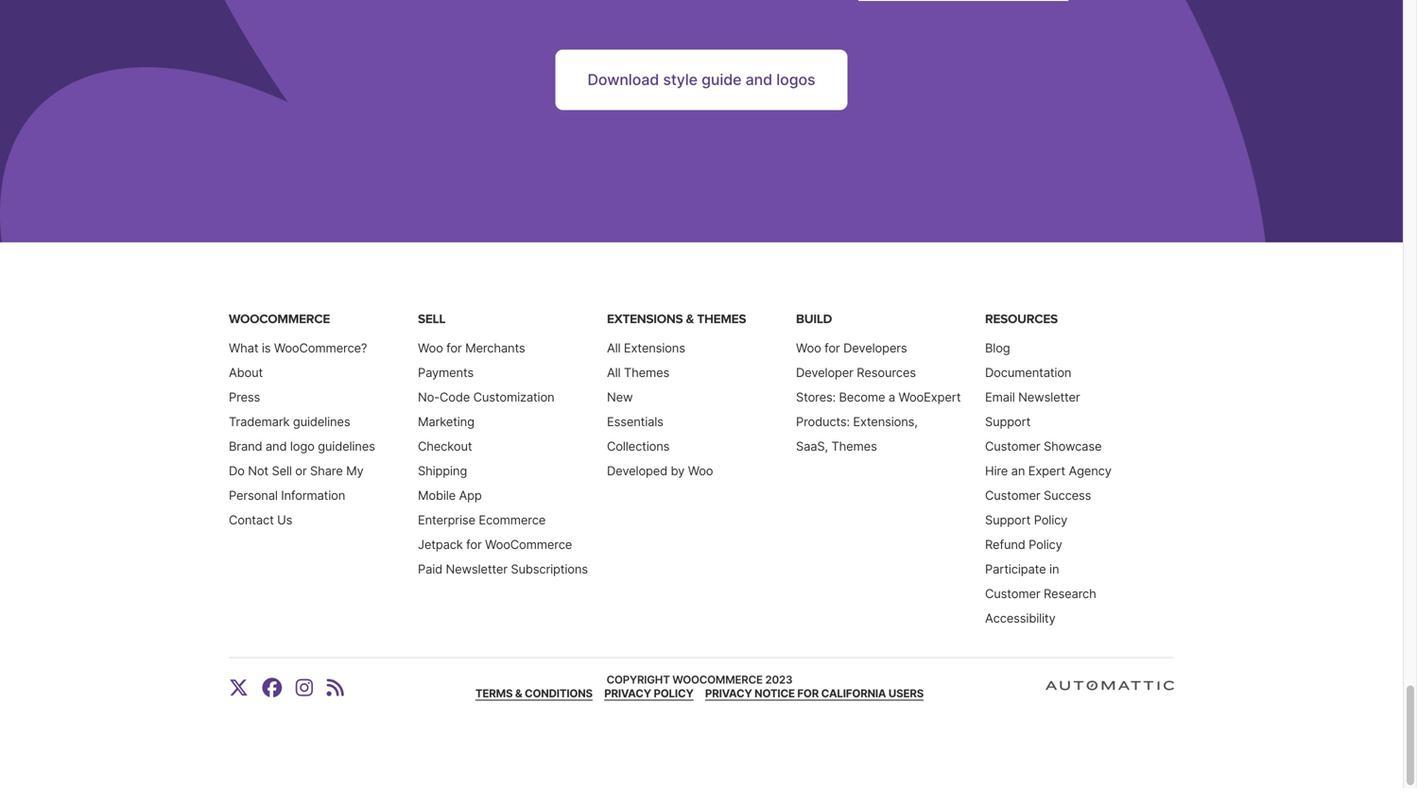 Task type: vqa. For each thing, say whether or not it's contained in the screenshot.
Sell's "Woo"
yes



Task type: describe. For each thing, give the bounding box(es) containing it.
documentation
[[985, 366, 1072, 380]]

logo
[[290, 439, 315, 454]]

expert
[[1029, 464, 1066, 479]]

email newsletter
[[985, 390, 1081, 405]]

woo for build
[[796, 341, 822, 356]]

brand and logo guidelines link
[[229, 439, 375, 454]]

developer resources
[[796, 366, 916, 380]]

in
[[1050, 562, 1060, 577]]

0 vertical spatial guidelines
[[293, 415, 350, 429]]

new link
[[607, 390, 633, 405]]

code
[[440, 390, 470, 405]]

new
[[607, 390, 633, 405]]

all extensions link
[[607, 341, 685, 356]]

for for woocommerce
[[466, 538, 482, 552]]

hire an expert agency
[[985, 464, 1112, 479]]

paid newsletter subscriptions link
[[418, 562, 588, 577]]

contact
[[229, 513, 274, 528]]

an automattic company link
[[1046, 682, 1350, 702]]

brand and logo guidelines
[[229, 439, 375, 454]]

essentials
[[607, 415, 664, 429]]

developer
[[796, 366, 854, 380]]

email
[[985, 390, 1015, 405]]

marketing
[[418, 415, 475, 429]]

saas, themes
[[796, 439, 877, 454]]

california
[[821, 688, 887, 701]]

for for merchants
[[447, 341, 462, 356]]

enterprise ecommerce
[[418, 513, 546, 528]]

extensions,
[[853, 415, 918, 429]]

mobile app link
[[418, 488, 482, 503]]

customization
[[473, 390, 555, 405]]

support for support link
[[985, 415, 1031, 429]]

payments link
[[418, 366, 474, 380]]

do not sell or share my personal information
[[229, 464, 364, 503]]

information
[[281, 488, 345, 503]]

jetpack
[[418, 538, 463, 552]]

essentials link
[[607, 415, 664, 429]]

notice
[[755, 688, 795, 701]]

mobile
[[418, 488, 456, 503]]

1 vertical spatial resources
[[857, 366, 916, 380]]

not
[[248, 464, 269, 479]]

style
[[663, 70, 698, 89]]

1 horizontal spatial resources
[[985, 312, 1058, 327]]

ecommerce
[[479, 513, 546, 528]]

automattic
[[1198, 683, 1280, 702]]

developed by woo link
[[607, 464, 713, 479]]

woo for sell
[[418, 341, 443, 356]]

contact us
[[229, 513, 292, 528]]

enterprise ecommerce link
[[418, 513, 546, 528]]

0 vertical spatial sell
[[418, 312, 446, 327]]

trademark guidelines link
[[229, 415, 350, 429]]

merchants
[[465, 341, 525, 356]]

accessibility
[[985, 611, 1056, 626]]

& inside copyright woocommerce 2023 terms & conditions
[[515, 688, 523, 701]]

marketing link
[[418, 415, 475, 429]]

privacy policy link
[[605, 688, 694, 701]]

customer for customer success
[[985, 488, 1041, 503]]

accessibility link
[[985, 611, 1056, 626]]

1 horizontal spatial woo
[[688, 464, 713, 479]]

customer research
[[985, 587, 1097, 602]]

support link
[[985, 415, 1031, 429]]

shipping
[[418, 464, 467, 479]]

1 vertical spatial guidelines
[[318, 439, 375, 454]]

what is woocommerce?
[[229, 341, 367, 356]]

stores: become a wooexpert
[[796, 390, 961, 405]]

become
[[839, 390, 886, 405]]

support policy link
[[985, 513, 1068, 528]]

terms
[[476, 688, 513, 701]]

policy for refund policy
[[1029, 538, 1063, 552]]

do
[[229, 464, 245, 479]]

1 vertical spatial and
[[266, 439, 287, 454]]

contact us link
[[229, 513, 292, 528]]

0 vertical spatial and
[[746, 70, 773, 89]]

my
[[346, 464, 364, 479]]

newsletter for email
[[1019, 390, 1081, 405]]

1 horizontal spatial woocommerce
[[485, 538, 572, 552]]

share
[[310, 464, 343, 479]]

for for developers
[[825, 341, 840, 356]]

press
[[229, 390, 260, 405]]

subscriptions
[[511, 562, 588, 577]]

download
[[588, 70, 659, 89]]

by
[[671, 464, 685, 479]]

customer for customer showcase
[[985, 439, 1041, 454]]

brand
[[229, 439, 262, 454]]

support policy
[[985, 513, 1068, 528]]

conditions
[[525, 688, 593, 701]]



Task type: locate. For each thing, give the bounding box(es) containing it.
products:
[[796, 415, 850, 429]]

about link
[[229, 366, 263, 380]]

an
[[1012, 464, 1025, 479]]

customer success link
[[985, 488, 1092, 503]]

1 vertical spatial sell
[[272, 464, 292, 479]]

0 horizontal spatial themes
[[624, 366, 670, 380]]

about
[[229, 366, 263, 380]]

2 horizontal spatial woo
[[796, 341, 822, 356]]

resources up blog link
[[985, 312, 1058, 327]]

0 vertical spatial support
[[985, 415, 1031, 429]]

no-code customization
[[418, 390, 555, 405]]

download style guide and logos
[[588, 70, 816, 89]]

sell left or
[[272, 464, 292, 479]]

resources
[[985, 312, 1058, 327], [857, 366, 916, 380]]

participate in customer research
[[985, 562, 1097, 602]]

terms & conditions link
[[476, 688, 593, 701]]

privacy down "copyright" in the left of the page
[[605, 688, 652, 701]]

collections link
[[607, 439, 670, 454]]

agency
[[1069, 464, 1112, 479]]

an automattic company
[[1175, 683, 1350, 702]]

2 vertical spatial policy
[[654, 688, 694, 701]]

0 vertical spatial all
[[607, 341, 621, 356]]

shipping link
[[418, 464, 467, 479]]

1 all from the top
[[607, 341, 621, 356]]

policy for privacy policy
[[654, 688, 694, 701]]

1 vertical spatial newsletter
[[446, 562, 508, 577]]

newsletter down jetpack for woocommerce link
[[446, 562, 508, 577]]

press link
[[229, 390, 260, 405]]

all for all themes
[[607, 366, 621, 380]]

support up refund
[[985, 513, 1031, 528]]

sell
[[418, 312, 446, 327], [272, 464, 292, 479]]

extensions up all themes
[[624, 341, 685, 356]]

all for all extensions
[[607, 341, 621, 356]]

1 privacy from the left
[[605, 688, 652, 701]]

1 vertical spatial &
[[515, 688, 523, 701]]

woo right by
[[688, 464, 713, 479]]

woocommerce down ecommerce
[[485, 538, 572, 552]]

sell up woo for merchants link
[[418, 312, 446, 327]]

extensions up all extensions
[[607, 312, 683, 327]]

do not sell or share my personal information link
[[229, 464, 364, 503]]

all themes
[[607, 366, 670, 380]]

all up all themes
[[607, 341, 621, 356]]

checkout
[[418, 439, 472, 454]]

0 vertical spatial &
[[686, 312, 694, 327]]

success
[[1044, 488, 1092, 503]]

developed by woo
[[607, 464, 713, 479]]

&
[[686, 312, 694, 327], [515, 688, 523, 701]]

woo up payments
[[418, 341, 443, 356]]

woocommerce?
[[274, 341, 367, 356]]

enterprise
[[418, 513, 476, 528]]

developers
[[844, 341, 907, 356]]

refund
[[985, 538, 1026, 552]]

0 vertical spatial extensions
[[607, 312, 683, 327]]

0 horizontal spatial sell
[[272, 464, 292, 479]]

copyright
[[607, 674, 670, 687]]

or
[[295, 464, 307, 479]]

no-code customization link
[[418, 390, 555, 405]]

support
[[985, 415, 1031, 429], [985, 513, 1031, 528]]

customer down support link
[[985, 439, 1041, 454]]

privacy policy
[[605, 688, 694, 701]]

privacy notice for california users
[[705, 688, 924, 701]]

1 horizontal spatial privacy
[[705, 688, 753, 701]]

all extensions
[[607, 341, 685, 356]]

no-
[[418, 390, 440, 405]]

0 vertical spatial resources
[[985, 312, 1058, 327]]

woocommerce up notice
[[673, 674, 763, 687]]

1 customer from the top
[[985, 439, 1041, 454]]

1 vertical spatial extensions
[[624, 341, 685, 356]]

0 vertical spatial policy
[[1034, 513, 1068, 528]]

build
[[796, 312, 832, 327]]

for up developer
[[825, 341, 840, 356]]

and left logos
[[746, 70, 773, 89]]

1 horizontal spatial themes
[[697, 312, 746, 327]]

privacy notice for california users link
[[705, 688, 924, 701]]

woo
[[418, 341, 443, 356], [796, 341, 822, 356], [688, 464, 713, 479]]

policy for support policy
[[1034, 513, 1068, 528]]

themes left build
[[697, 312, 746, 327]]

blog
[[985, 341, 1011, 356]]

privacy for privacy notice for california users
[[705, 688, 753, 701]]

support for support policy
[[985, 513, 1031, 528]]

2 customer from the top
[[985, 488, 1041, 503]]

jetpack for woocommerce link
[[418, 538, 572, 552]]

customer down an
[[985, 488, 1041, 503]]

2 support from the top
[[985, 513, 1031, 528]]

participate
[[985, 562, 1047, 577]]

0 horizontal spatial and
[[266, 439, 287, 454]]

for right notice
[[798, 688, 819, 701]]

guidelines up "logo"
[[293, 415, 350, 429]]

for up payments "link" on the top left of page
[[447, 341, 462, 356]]

woocommerce
[[229, 312, 330, 327], [485, 538, 572, 552], [673, 674, 763, 687]]

1 vertical spatial customer
[[985, 488, 1041, 503]]

developed
[[607, 464, 668, 479]]

refund policy
[[985, 538, 1063, 552]]

products: extensions, saas, themes link
[[796, 415, 918, 454]]

1 horizontal spatial and
[[746, 70, 773, 89]]

woo for developers
[[796, 341, 907, 356]]

1 support from the top
[[985, 415, 1031, 429]]

1 horizontal spatial &
[[686, 312, 694, 327]]

refund policy link
[[985, 538, 1063, 552]]

company
[[1283, 683, 1350, 702]]

all up new link
[[607, 366, 621, 380]]

collections
[[607, 439, 670, 454]]

users
[[889, 688, 924, 701]]

0 horizontal spatial resources
[[857, 366, 916, 380]]

personal
[[229, 488, 278, 503]]

themes down all extensions
[[624, 366, 670, 380]]

0 vertical spatial themes
[[697, 312, 746, 327]]

2 horizontal spatial woocommerce
[[673, 674, 763, 687]]

trademark guidelines
[[229, 415, 350, 429]]

1 vertical spatial woocommerce
[[485, 538, 572, 552]]

resources up stores: become a wooexpert link
[[857, 366, 916, 380]]

participate in customer research link
[[985, 562, 1097, 602]]

1 vertical spatial support
[[985, 513, 1031, 528]]

1 horizontal spatial sell
[[418, 312, 446, 327]]

a wooexpert
[[889, 390, 961, 405]]

0 horizontal spatial privacy
[[605, 688, 652, 701]]

0 horizontal spatial woo
[[418, 341, 443, 356]]

paid
[[418, 562, 443, 577]]

jetpack for woocommerce
[[418, 538, 572, 552]]

policy
[[1034, 513, 1068, 528], [1029, 538, 1063, 552], [654, 688, 694, 701]]

policy down the customer success
[[1034, 513, 1068, 528]]

developer resources link
[[796, 366, 916, 380]]

2 privacy from the left
[[705, 688, 753, 701]]

policy down "copyright" in the left of the page
[[654, 688, 694, 701]]

0 vertical spatial customer
[[985, 439, 1041, 454]]

customer success
[[985, 488, 1092, 503]]

guidelines
[[293, 415, 350, 429], [318, 439, 375, 454]]

privacy left notice
[[705, 688, 753, 701]]

checkout link
[[418, 439, 472, 454]]

privacy for privacy policy
[[605, 688, 652, 701]]

policy up in
[[1029, 538, 1063, 552]]

woocommerce inside copyright woocommerce 2023 terms & conditions
[[673, 674, 763, 687]]

customer showcase link
[[985, 439, 1102, 454]]

1 vertical spatial policy
[[1029, 538, 1063, 552]]

for down enterprise ecommerce link
[[466, 538, 482, 552]]

0 horizontal spatial &
[[515, 688, 523, 701]]

app
[[459, 488, 482, 503]]

hire
[[985, 464, 1008, 479]]

for
[[447, 341, 462, 356], [825, 341, 840, 356], [466, 538, 482, 552], [798, 688, 819, 701]]

all themes link
[[607, 366, 670, 380]]

0 vertical spatial newsletter
[[1019, 390, 1081, 405]]

us
[[277, 513, 292, 528]]

is
[[262, 341, 271, 356]]

download style guide and logos link
[[556, 50, 848, 110]]

0 horizontal spatial newsletter
[[446, 562, 508, 577]]

support down email
[[985, 415, 1031, 429]]

newsletter down documentation
[[1019, 390, 1081, 405]]

guidelines up my
[[318, 439, 375, 454]]

1 horizontal spatial newsletter
[[1019, 390, 1081, 405]]

guide
[[702, 70, 742, 89]]

0 vertical spatial woocommerce
[[229, 312, 330, 327]]

woocommerce up is
[[229, 312, 330, 327]]

2 all from the top
[[607, 366, 621, 380]]

0 horizontal spatial woocommerce
[[229, 312, 330, 327]]

2 vertical spatial woocommerce
[[673, 674, 763, 687]]

1 vertical spatial all
[[607, 366, 621, 380]]

and left "logo"
[[266, 439, 287, 454]]

hire an expert agency link
[[985, 464, 1112, 479]]

sell inside do not sell or share my personal information
[[272, 464, 292, 479]]

newsletter for paid
[[446, 562, 508, 577]]

woo down build
[[796, 341, 822, 356]]

1 vertical spatial themes
[[624, 366, 670, 380]]



